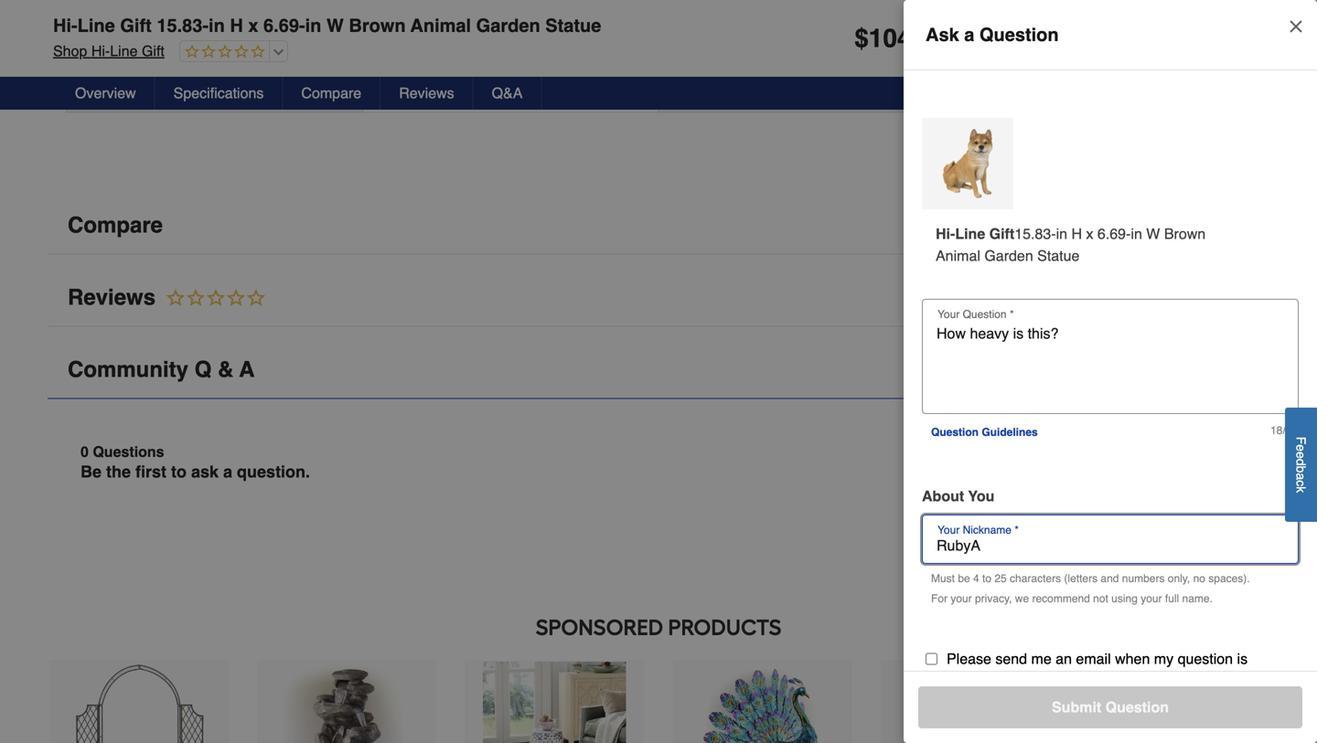 Task type: vqa. For each thing, say whether or not it's contained in the screenshot.
the Home related to Home
no



Task type: describe. For each thing, give the bounding box(es) containing it.
&
[[218, 357, 234, 382]]

submit
[[1052, 699, 1102, 716]]

and
[[1101, 573, 1119, 586]]

animal inside 15.83-in h x 6.69-in w brown animal garden statue
[[936, 247, 981, 264]]

send
[[996, 651, 1028, 668]]

0 vertical spatial garden
[[476, 15, 540, 36]]

65
[[187, 84, 199, 96]]

overview
[[75, 85, 136, 102]]

to inside 0 questions be the first to ask a question.
[[171, 463, 187, 482]]

shop
[[53, 43, 87, 59]]

must be 4 to 25 characters (letters and numbers only, no spaces). for your privacy, we recommend not using your full name.
[[931, 573, 1250, 606]]

specifications
[[174, 85, 264, 102]]

full
[[1166, 593, 1180, 606]]

0 horizontal spatial brown
[[349, 15, 406, 36]]

spaces).
[[1209, 573, 1250, 586]]

when
[[1115, 651, 1150, 668]]

$
[[855, 24, 869, 53]]

w inside 15.83-in h x 6.69-in w brown animal garden statue
[[1147, 226, 1160, 242]]

name.
[[1183, 593, 1213, 606]]

104
[[869, 24, 912, 53]]

$ 104 00
[[855, 24, 947, 53]]

1 e from the top
[[1294, 445, 1309, 452]]

0 horizontal spatial compare
[[68, 213, 163, 238]]

answered.
[[922, 673, 990, 690]]

certifications
[[107, 39, 189, 54]]

email
[[1076, 651, 1111, 668]]

close image
[[1287, 17, 1306, 36]]

my
[[1154, 651, 1174, 668]]

line for hi-line gift 15.83-in h x 6.69-in w brown animal garden statue
[[77, 15, 115, 36]]

18 /150
[[1271, 425, 1304, 437]]

hi-line gift 15.83-in h x 6.69-in w brown animal garden statue
[[53, 15, 601, 36]]

hi-line gift image
[[930, 125, 1006, 202]]

hi-line gift
[[936, 226, 1015, 242]]

sponsored products
[[536, 615, 782, 641]]

0 vertical spatial question
[[980, 24, 1059, 45]]

community
[[68, 357, 188, 382]]

question guidelines
[[931, 426, 1038, 439]]

recommend
[[1032, 593, 1090, 606]]

0 horizontal spatial statue
[[546, 15, 601, 36]]

not
[[1093, 593, 1109, 606]]

must
[[931, 573, 955, 586]]

an
[[1056, 651, 1072, 668]]

ask a question
[[926, 24, 1059, 45]]

specifications button
[[155, 77, 283, 110]]

How heavy is this? text field
[[930, 325, 1292, 405]]

about
[[922, 488, 965, 505]]

guidelines
[[982, 426, 1038, 439]]

submit question button
[[919, 687, 1303, 729]]

sponsored
[[536, 615, 664, 641]]

6.69- inside 15.83-in h x 6.69-in w brown animal garden statue
[[1098, 226, 1131, 242]]

submit question
[[1052, 699, 1169, 716]]

numbers
[[1122, 573, 1165, 586]]

a
[[239, 357, 255, 382]]

warning(s)
[[202, 84, 259, 96]]

18
[[1271, 425, 1283, 437]]

a inside 0 questions be the first to ask a question.
[[223, 463, 232, 482]]

(letters
[[1064, 573, 1098, 586]]

you
[[968, 488, 995, 505]]

question inside submit question button
[[1106, 699, 1169, 716]]

2 your from the left
[[1141, 593, 1162, 606]]

chevron down image
[[1232, 289, 1250, 307]]

prop
[[159, 84, 184, 96]]

0 vertical spatial reviews button
[[381, 77, 474, 110]]

question guidelines button
[[922, 414, 1047, 451]]

0 vertical spatial compare
[[301, 85, 362, 102]]

garden inside 15.83-in h x 6.69-in w brown animal garden statue
[[985, 247, 1034, 264]]

to inside must be 4 to 25 characters (letters and numbers only, no spaces). for your privacy, we recommend not using your full name.
[[983, 573, 992, 586]]

hi- for hi-line gift
[[936, 226, 955, 242]]

question.
[[237, 463, 310, 482]]

shop hi-line gift
[[53, 43, 165, 59]]

0 vertical spatial reviews
[[399, 85, 454, 102]]

0 horizontal spatial reviews
[[68, 285, 156, 310]]

ca
[[81, 84, 97, 96]]

we
[[1015, 593, 1029, 606]]

q
[[195, 357, 212, 382]]

characters
[[1010, 573, 1061, 586]]

/150
[[1283, 425, 1304, 437]]

hi- for hi-line gift 15.83-in h x 6.69-in w brown animal garden statue
[[53, 15, 77, 36]]

0 vertical spatial animal
[[411, 15, 471, 36]]

1 vertical spatial hi-
[[91, 43, 110, 59]]



Task type: locate. For each thing, give the bounding box(es) containing it.
Please send me an email when my question is answered. checkbox
[[926, 654, 938, 666]]

questions
[[93, 444, 164, 461]]

is
[[1237, 651, 1248, 668]]

reviews up community
[[68, 285, 156, 310]]

0 horizontal spatial w
[[327, 15, 344, 36]]

southdeep products heading
[[48, 610, 1270, 646]]

hi-
[[53, 15, 77, 36], [91, 43, 110, 59], [936, 226, 955, 242]]

statue
[[546, 15, 601, 36], [1038, 247, 1080, 264]]

0 horizontal spatial h
[[230, 15, 243, 36]]

1 vertical spatial compare
[[68, 213, 163, 238]]

in
[[209, 15, 225, 36], [305, 15, 322, 36], [1056, 226, 1068, 242], [1131, 226, 1143, 242]]

community q & a button
[[48, 342, 1270, 399]]

gift down hi-line gift image
[[990, 226, 1015, 242]]

gift up ca residents: prop 65 warning(s)
[[142, 43, 165, 59]]

1 vertical spatial animal
[[936, 247, 981, 264]]

hi- up shop
[[53, 15, 77, 36]]

community q & a
[[68, 357, 255, 382]]

chat invite button image
[[1234, 677, 1290, 732]]

0 horizontal spatial animal
[[411, 15, 471, 36]]

k
[[1294, 487, 1309, 493]]

zero stars image up warning(s)
[[180, 44, 265, 61]]

15.83-
[[157, 15, 209, 36], [1015, 226, 1056, 242]]

ask
[[191, 463, 219, 482]]

25
[[995, 573, 1007, 586]]

f e e d b a c k button
[[1285, 408, 1318, 522]]

please send me an email when my question is answered.
[[922, 651, 1248, 690]]

2 vertical spatial question
[[1106, 699, 1169, 716]]

compare
[[301, 85, 362, 102], [68, 213, 163, 238]]

0 vertical spatial compare button
[[283, 77, 381, 110]]

1 vertical spatial statue
[[1038, 247, 1080, 264]]

0 vertical spatial 15.83-
[[157, 15, 209, 36]]

to right 4
[[983, 573, 992, 586]]

overview button
[[57, 77, 155, 110]]

about you
[[922, 488, 995, 505]]

1 vertical spatial zero stars image
[[156, 288, 267, 311]]

15.83- inside 15.83-in h x 6.69-in w brown animal garden statue
[[1015, 226, 1056, 242]]

1 horizontal spatial reviews
[[399, 85, 454, 102]]

h
[[230, 15, 243, 36], [1072, 226, 1082, 242]]

the
[[106, 463, 131, 482]]

1 horizontal spatial x
[[1086, 226, 1094, 242]]

line up 'shop hi-line gift'
[[77, 15, 115, 36]]

e up b
[[1294, 452, 1309, 459]]

f
[[1294, 437, 1309, 445]]

gift for hi-line gift 15.83-in h x 6.69-in w brown animal garden statue
[[120, 15, 152, 36]]

reviews button up community q & a button
[[48, 269, 1270, 327]]

0 vertical spatial statue
[[546, 15, 601, 36]]

0 horizontal spatial to
[[171, 463, 187, 482]]

1 horizontal spatial to
[[983, 573, 992, 586]]

1 horizontal spatial 15.83-
[[1015, 226, 1056, 242]]

00
[[919, 24, 947, 53]]

a inside button
[[1294, 473, 1309, 480]]

gift for hi-line gift
[[990, 226, 1015, 242]]

question right ask
[[980, 24, 1059, 45]]

0 vertical spatial x
[[248, 15, 258, 36]]

c
[[1294, 480, 1309, 487]]

e up d
[[1294, 445, 1309, 452]]

1 vertical spatial question
[[931, 426, 979, 439]]

reviews button left the q&a
[[381, 77, 474, 110]]

0 vertical spatial zero stars image
[[180, 44, 265, 61]]

brown
[[349, 15, 406, 36], [1165, 226, 1206, 242]]

to left ask
[[171, 463, 187, 482]]

None text field
[[930, 537, 1292, 555]]

1 horizontal spatial statue
[[1038, 247, 1080, 264]]

no
[[1194, 573, 1206, 586]]

d
[[1294, 459, 1309, 466]]

0 vertical spatial 6.69-
[[264, 15, 305, 36]]

q&a
[[492, 85, 523, 102]]

15.83-in h x 6.69-in w brown animal garden statue
[[936, 226, 1206, 264]]

0 horizontal spatial 15.83-
[[157, 15, 209, 36]]

products
[[668, 615, 782, 641]]

question
[[1178, 651, 1233, 668]]

x inside 15.83-in h x 6.69-in w brown animal garden statue
[[1086, 226, 1094, 242]]

1 vertical spatial w
[[1147, 226, 1160, 242]]

your
[[951, 593, 972, 606], [1141, 593, 1162, 606]]

0 vertical spatial gift
[[120, 15, 152, 36]]

garden
[[476, 15, 540, 36], [985, 247, 1034, 264]]

1 vertical spatial line
[[110, 43, 138, 59]]

0 vertical spatial brown
[[349, 15, 406, 36]]

1 horizontal spatial your
[[1141, 593, 1162, 606]]

2 vertical spatial gift
[[990, 226, 1015, 242]]

me
[[1032, 651, 1052, 668]]

1 vertical spatial h
[[1072, 226, 1082, 242]]

0 vertical spatial hi-
[[53, 15, 77, 36]]

residents:
[[100, 84, 156, 96]]

1 vertical spatial reviews
[[68, 285, 156, 310]]

compare button
[[283, 77, 381, 110], [48, 197, 1270, 255]]

first
[[135, 463, 167, 482]]

1 vertical spatial brown
[[1165, 226, 1206, 242]]

line
[[77, 15, 115, 36], [110, 43, 138, 59], [955, 226, 986, 242]]

h inside 15.83-in h x 6.69-in w brown animal garden statue
[[1072, 226, 1082, 242]]

zero stars image up q at the left of the page
[[156, 288, 267, 311]]

0 questions be the first to ask a question.
[[81, 444, 310, 482]]

be
[[81, 463, 102, 482]]

0 horizontal spatial garden
[[476, 15, 540, 36]]

animal
[[411, 15, 471, 36], [936, 247, 981, 264]]

2 vertical spatial line
[[955, 226, 986, 242]]

1 vertical spatial to
[[983, 573, 992, 586]]

1 horizontal spatial compare
[[301, 85, 362, 102]]

question down when
[[1106, 699, 1169, 716]]

garden down hi-line gift
[[985, 247, 1034, 264]]

your left "full"
[[1141, 593, 1162, 606]]

1 horizontal spatial animal
[[936, 247, 981, 264]]

1 vertical spatial 15.83-
[[1015, 226, 1056, 242]]

zero stars image
[[180, 44, 265, 61], [156, 288, 267, 311]]

0 horizontal spatial a
[[223, 463, 232, 482]]

e
[[1294, 445, 1309, 452], [1294, 452, 1309, 459]]

for
[[931, 593, 948, 606]]

0 horizontal spatial x
[[248, 15, 258, 36]]

1 horizontal spatial w
[[1147, 226, 1160, 242]]

0 horizontal spatial hi-
[[53, 15, 77, 36]]

hi- right shop
[[91, 43, 110, 59]]

0 vertical spatial to
[[171, 463, 187, 482]]

your down be
[[951, 593, 972, 606]]

to
[[171, 463, 187, 482], [983, 573, 992, 586]]

1 vertical spatial gift
[[142, 43, 165, 59]]

x
[[248, 15, 258, 36], [1086, 226, 1094, 242]]

1 vertical spatial reviews button
[[48, 269, 1270, 327]]

q&a button
[[474, 77, 542, 110]]

0 vertical spatial w
[[327, 15, 344, 36]]

privacy,
[[975, 593, 1012, 606]]

b
[[1294, 466, 1309, 473]]

2 horizontal spatial a
[[1294, 473, 1309, 480]]

line up 'residents:'
[[110, 43, 138, 59]]

gift up certifications
[[120, 15, 152, 36]]

0 vertical spatial h
[[230, 15, 243, 36]]

1 vertical spatial x
[[1086, 226, 1094, 242]]

1 horizontal spatial hi-
[[91, 43, 110, 59]]

brown inside 15.83-in h x 6.69-in w brown animal garden statue
[[1165, 226, 1206, 242]]

please
[[947, 651, 992, 668]]

question inside question guidelines button
[[931, 426, 979, 439]]

reviews right no
[[399, 85, 454, 102]]

0 horizontal spatial your
[[951, 593, 972, 606]]

2 vertical spatial hi-
[[936, 226, 955, 242]]

a
[[965, 24, 975, 45], [223, 463, 232, 482], [1294, 473, 1309, 480]]

ask
[[926, 24, 959, 45]]

1 vertical spatial compare button
[[48, 197, 1270, 255]]

1 horizontal spatial garden
[[985, 247, 1034, 264]]

gift
[[120, 15, 152, 36], [142, 43, 165, 59], [990, 226, 1015, 242]]

reviews
[[399, 85, 454, 102], [68, 285, 156, 310]]

1 horizontal spatial a
[[965, 24, 975, 45]]

4
[[974, 573, 980, 586]]

0 horizontal spatial 6.69-
[[264, 15, 305, 36]]

no
[[378, 82, 394, 96]]

1 your from the left
[[951, 593, 972, 606]]

1 horizontal spatial h
[[1072, 226, 1082, 242]]

1 horizontal spatial 6.69-
[[1098, 226, 1131, 242]]

hi- down hi-line gift image
[[936, 226, 955, 242]]

2 e from the top
[[1294, 452, 1309, 459]]

garden up the q&a
[[476, 15, 540, 36]]

1 horizontal spatial brown
[[1165, 226, 1206, 242]]

question left guidelines
[[931, 426, 979, 439]]

6.69-
[[264, 15, 305, 36], [1098, 226, 1131, 242]]

f e e d b a c k
[[1294, 437, 1309, 493]]

zero stars image inside reviews button
[[156, 288, 267, 311]]

line for hi-line gift
[[955, 226, 986, 242]]

ca residents: prop 65 warning(s)
[[81, 84, 259, 96]]

line down hi-line gift image
[[955, 226, 986, 242]]

statue inside 15.83-in h x 6.69-in w brown animal garden statue
[[1038, 247, 1080, 264]]

2 horizontal spatial hi-
[[936, 226, 955, 242]]

be
[[958, 573, 970, 586]]

reviews button
[[381, 77, 474, 110], [48, 269, 1270, 327]]

using
[[1112, 593, 1138, 606]]

1 vertical spatial garden
[[985, 247, 1034, 264]]

only,
[[1168, 573, 1191, 586]]

0 vertical spatial line
[[77, 15, 115, 36]]

1 vertical spatial 6.69-
[[1098, 226, 1131, 242]]

0
[[81, 444, 89, 461]]



